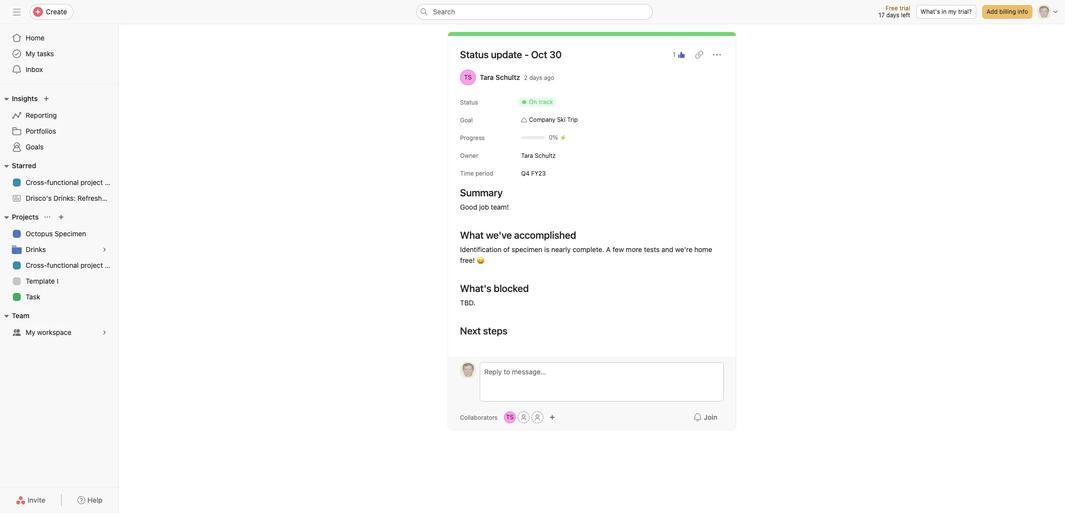 Task type: describe. For each thing, give the bounding box(es) containing it.
of
[[504, 245, 510, 254]]

projects element
[[0, 208, 118, 307]]

task link
[[6, 289, 112, 305]]

template i link
[[6, 273, 112, 289]]

more actions image
[[713, 51, 721, 59]]

add
[[987, 8, 998, 15]]

is
[[545, 245, 550, 254]]

we're
[[676, 245, 693, 254]]

progress
[[460, 134, 485, 142]]

specimen
[[512, 245, 543, 254]]

help button
[[71, 491, 109, 509]]

days for schultz
[[530, 74, 543, 81]]

summary
[[460, 187, 503, 198]]

my for my workspace
[[26, 328, 35, 336]]

ja
[[465, 366, 471, 373]]

a
[[606, 245, 611, 254]]

home link
[[6, 30, 112, 46]]

free
[[886, 4, 898, 12]]

octopus specimen link
[[6, 226, 112, 242]]

trial
[[900, 4, 911, 12]]

specimen
[[55, 229, 86, 238]]

invite button
[[9, 491, 52, 509]]

cross- for 2nd cross-functional project plan link from the bottom of the page
[[26, 178, 47, 186]]

we've accomplished
[[486, 229, 576, 241]]

drinks:
[[54, 194, 76, 202]]

cross-functional project plan inside projects element
[[26, 261, 118, 269]]

status for status update - oct 30
[[460, 49, 489, 60]]

next steps
[[460, 325, 508, 336]]

drinks
[[26, 245, 46, 254]]

😀 image
[[477, 257, 485, 264]]

0 vertical spatial ts
[[464, 74, 472, 81]]

projects button
[[0, 211, 39, 223]]

inbox link
[[6, 62, 112, 77]]

my workspace link
[[6, 325, 112, 340]]

i
[[57, 277, 59, 285]]

home
[[26, 34, 45, 42]]

few
[[613, 245, 624, 254]]

tests
[[644, 245, 660, 254]]

create
[[46, 7, 67, 16]]

tara for tara schultz
[[521, 152, 533, 159]]

what we've accomplished
[[460, 229, 576, 241]]

free trial 17 days left
[[879, 4, 911, 19]]

drinks link
[[6, 242, 112, 258]]

summary good job team!
[[460, 187, 509, 211]]

tara for tara schultz 2 days ago
[[480, 73, 494, 81]]

schultz for tara schultz 2 days ago
[[496, 73, 520, 81]]

ski
[[557, 116, 566, 123]]

fy23
[[532, 169, 546, 177]]

search button
[[416, 4, 653, 20]]

days for trial
[[887, 11, 900, 19]]

drisco's drinks: refreshment recommendation
[[26, 194, 176, 202]]

task
[[26, 293, 40, 301]]

add billing info
[[987, 8, 1029, 15]]

my tasks link
[[6, 46, 112, 62]]

plan for 1st cross-functional project plan link from the bottom of the page
[[105, 261, 118, 269]]

schultz for tara schultz
[[535, 152, 556, 159]]

what's
[[921, 8, 941, 15]]

tasks
[[37, 49, 54, 58]]

in
[[942, 8, 947, 15]]

drisco's
[[26, 194, 52, 202]]

free!
[[460, 256, 475, 264]]

what's in my trial?
[[921, 8, 972, 15]]

drisco's drinks: refreshment recommendation link
[[6, 190, 176, 206]]

add or remove collaborators image
[[550, 414, 556, 420]]

cross-functional project plan inside starred "element"
[[26, 178, 118, 186]]

company
[[529, 116, 556, 123]]

complete.
[[573, 245, 605, 254]]

2
[[524, 74, 528, 81]]

info
[[1018, 8, 1029, 15]]

ts inside ts 'button'
[[506, 413, 514, 421]]

functional inside starred "element"
[[47, 178, 79, 186]]

trial?
[[959, 8, 972, 15]]

see details, my workspace image
[[102, 330, 108, 335]]

nearly
[[552, 245, 571, 254]]

search list box
[[416, 4, 653, 20]]

collaborators
[[460, 414, 498, 421]]

status update - oct 30 link
[[460, 49, 562, 60]]

status update - oct 30
[[460, 49, 562, 60]]

my for my tasks
[[26, 49, 35, 58]]

join
[[704, 413, 718, 421]]

17
[[879, 11, 885, 19]]

portfolios link
[[6, 123, 112, 139]]

tbd.
[[460, 298, 476, 307]]

update
[[491, 49, 522, 60]]



Task type: vqa. For each thing, say whether or not it's contained in the screenshot.
Oct
yes



Task type: locate. For each thing, give the bounding box(es) containing it.
1 vertical spatial cross-functional project plan link
[[6, 258, 118, 273]]

insights button
[[0, 93, 38, 105]]

cross- down drinks
[[26, 261, 47, 269]]

global element
[[0, 24, 118, 83]]

status up goal
[[460, 99, 478, 106]]

0%
[[549, 134, 558, 141]]

functional
[[47, 178, 79, 186], [47, 261, 79, 269]]

status for status
[[460, 99, 478, 106]]

ts right collaborators
[[506, 413, 514, 421]]

on
[[529, 98, 537, 106]]

1 project from the top
[[81, 178, 103, 186]]

new image
[[44, 96, 50, 102]]

ts
[[464, 74, 472, 81], [506, 413, 514, 421]]

schultz left 2
[[496, 73, 520, 81]]

days
[[887, 11, 900, 19], [530, 74, 543, 81]]

plan inside starred "element"
[[105, 178, 118, 186]]

cross-functional project plan link up i
[[6, 258, 118, 273]]

job
[[479, 203, 489, 211]]

1 vertical spatial project
[[81, 261, 103, 269]]

cross-functional project plan link up drinks:
[[6, 175, 118, 190]]

octopus specimen
[[26, 229, 86, 238]]

team!
[[491, 203, 509, 211]]

what's blocked
[[460, 283, 529, 294]]

1 vertical spatial my
[[26, 328, 35, 336]]

reporting
[[26, 111, 57, 119]]

0 vertical spatial days
[[887, 11, 900, 19]]

0 vertical spatial cross-functional project plan
[[26, 178, 118, 186]]

teams element
[[0, 307, 118, 342]]

0 vertical spatial cross-functional project plan link
[[6, 175, 118, 190]]

good
[[460, 203, 478, 211]]

tara schultz 2 days ago
[[480, 73, 555, 81]]

identification
[[460, 245, 502, 254]]

0 vertical spatial status
[[460, 49, 489, 60]]

days inside tara schultz 2 days ago
[[530, 74, 543, 81]]

1
[[673, 51, 676, 58]]

tara up q4 at left
[[521, 152, 533, 159]]

plan for 2nd cross-functional project plan link from the bottom of the page
[[105, 178, 118, 186]]

cross- inside starred "element"
[[26, 178, 47, 186]]

see details, drinks image
[[102, 247, 108, 253]]

octopus
[[26, 229, 53, 238]]

-
[[525, 49, 529, 60]]

1 my from the top
[[26, 49, 35, 58]]

my workspace
[[26, 328, 71, 336]]

q4
[[521, 169, 530, 177]]

days inside free trial 17 days left
[[887, 11, 900, 19]]

1 cross- from the top
[[26, 178, 47, 186]]

workspace
[[37, 328, 71, 336]]

1 functional from the top
[[47, 178, 79, 186]]

cross-functional project plan
[[26, 178, 118, 186], [26, 261, 118, 269]]

plan inside projects element
[[105, 261, 118, 269]]

0 horizontal spatial days
[[530, 74, 543, 81]]

0 horizontal spatial schultz
[[496, 73, 520, 81]]

my
[[949, 8, 957, 15]]

what
[[460, 229, 484, 241]]

projects
[[12, 213, 39, 221]]

cross-
[[26, 178, 47, 186], [26, 261, 47, 269]]

2 status from the top
[[460, 99, 478, 106]]

1 horizontal spatial days
[[887, 11, 900, 19]]

2 cross-functional project plan from the top
[[26, 261, 118, 269]]

1 vertical spatial tara
[[521, 152, 533, 159]]

cross-functional project plan down the drinks link
[[26, 261, 118, 269]]

0 vertical spatial my
[[26, 49, 35, 58]]

goal
[[460, 116, 473, 124]]

cross-functional project plan up drinks:
[[26, 178, 118, 186]]

search
[[433, 7, 455, 16]]

30
[[550, 49, 562, 60]]

starred button
[[0, 160, 36, 172]]

my left the tasks at the left
[[26, 49, 35, 58]]

plan up drisco's drinks: refreshment recommendation
[[105, 178, 118, 186]]

oct
[[531, 49, 548, 60]]

copy link image
[[696, 51, 704, 59]]

1 cross-functional project plan link from the top
[[6, 175, 118, 190]]

my down 'team' at the left
[[26, 328, 35, 336]]

track
[[539, 98, 553, 106]]

hide sidebar image
[[13, 8, 21, 16]]

1 vertical spatial status
[[460, 99, 478, 106]]

0 vertical spatial cross-
[[26, 178, 47, 186]]

1 vertical spatial ts
[[506, 413, 514, 421]]

0 vertical spatial tara
[[480, 73, 494, 81]]

cross- inside projects element
[[26, 261, 47, 269]]

team button
[[0, 310, 29, 322]]

inbox
[[26, 65, 43, 74]]

plan
[[105, 178, 118, 186], [105, 261, 118, 269]]

create button
[[30, 4, 73, 20]]

template i
[[26, 277, 59, 285]]

starred element
[[0, 157, 176, 208]]

1 vertical spatial functional
[[47, 261, 79, 269]]

0 vertical spatial plan
[[105, 178, 118, 186]]

insights element
[[0, 90, 118, 157]]

join button
[[688, 408, 724, 426]]

0 horizontal spatial ts
[[464, 74, 472, 81]]

project
[[81, 178, 103, 186], [81, 261, 103, 269]]

2 functional from the top
[[47, 261, 79, 269]]

project down see details, drinks image
[[81, 261, 103, 269]]

and
[[662, 245, 674, 254]]

1 vertical spatial schultz
[[535, 152, 556, 159]]

time
[[460, 170, 474, 177]]

1 status from the top
[[460, 49, 489, 60]]

tara schultz
[[521, 152, 556, 159]]

goals
[[26, 143, 44, 151]]

1 plan from the top
[[105, 178, 118, 186]]

2 cross-functional project plan link from the top
[[6, 258, 118, 273]]

my inside global "element"
[[26, 49, 35, 58]]

0 vertical spatial functional
[[47, 178, 79, 186]]

schultz
[[496, 73, 520, 81], [535, 152, 556, 159]]

ago
[[544, 74, 555, 81]]

project inside starred "element"
[[81, 178, 103, 186]]

left
[[902, 11, 911, 19]]

1 vertical spatial plan
[[105, 261, 118, 269]]

new project or portfolio image
[[58, 214, 64, 220]]

team
[[12, 311, 29, 320]]

what's blocked tbd.
[[460, 283, 529, 307]]

cross- up drisco's
[[26, 178, 47, 186]]

period
[[476, 170, 494, 177]]

1 vertical spatial cross-
[[26, 261, 47, 269]]

2 project from the top
[[81, 261, 103, 269]]

on track
[[529, 98, 553, 106]]

tara schultz link
[[480, 73, 520, 81]]

status left update
[[460, 49, 489, 60]]

0 vertical spatial project
[[81, 178, 103, 186]]

1 vertical spatial days
[[530, 74, 543, 81]]

schultz up fy23
[[535, 152, 556, 159]]

template
[[26, 277, 55, 285]]

days right 2
[[530, 74, 543, 81]]

plan down see details, drinks image
[[105, 261, 118, 269]]

functional up drinks:
[[47, 178, 79, 186]]

billing
[[1000, 8, 1017, 15]]

portfolios
[[26, 127, 56, 135]]

2 my from the top
[[26, 328, 35, 336]]

1 vertical spatial cross-functional project plan
[[26, 261, 118, 269]]

cross- for 1st cross-functional project plan link from the bottom of the page
[[26, 261, 47, 269]]

project for 1st cross-functional project plan link from the bottom of the page
[[81, 261, 103, 269]]

identification of specimen is nearly complete. a few more tests and we're home free!
[[460, 245, 714, 264]]

time period
[[460, 170, 494, 177]]

my tasks
[[26, 49, 54, 58]]

my
[[26, 49, 35, 58], [26, 328, 35, 336]]

days right "17" on the top of page
[[887, 11, 900, 19]]

functional down the drinks link
[[47, 261, 79, 269]]

1 horizontal spatial ts
[[506, 413, 514, 421]]

my inside the "teams" element
[[26, 328, 35, 336]]

trip
[[567, 116, 578, 123]]

2 plan from the top
[[105, 261, 118, 269]]

ts left tara schultz link
[[464, 74, 472, 81]]

2 cross- from the top
[[26, 261, 47, 269]]

1 cross-functional project plan from the top
[[26, 178, 118, 186]]

0 vertical spatial schultz
[[496, 73, 520, 81]]

owner
[[460, 152, 479, 159]]

help
[[87, 496, 103, 504]]

what's in my trial? button
[[917, 5, 977, 19]]

refreshment
[[78, 194, 118, 202]]

q4 fy23
[[521, 169, 546, 177]]

ja button
[[460, 362, 476, 378]]

1 horizontal spatial schultz
[[535, 152, 556, 159]]

project for 2nd cross-functional project plan link from the bottom of the page
[[81, 178, 103, 186]]

show options, current sort, top image
[[45, 214, 51, 220]]

goals link
[[6, 139, 112, 155]]

0 horizontal spatial tara
[[480, 73, 494, 81]]

ts button
[[504, 411, 516, 423]]

project up drisco's drinks: refreshment recommendation link
[[81, 178, 103, 186]]

invite
[[28, 496, 45, 504]]

functional inside projects element
[[47, 261, 79, 269]]

1 horizontal spatial tara
[[521, 152, 533, 159]]

tara down update
[[480, 73, 494, 81]]



